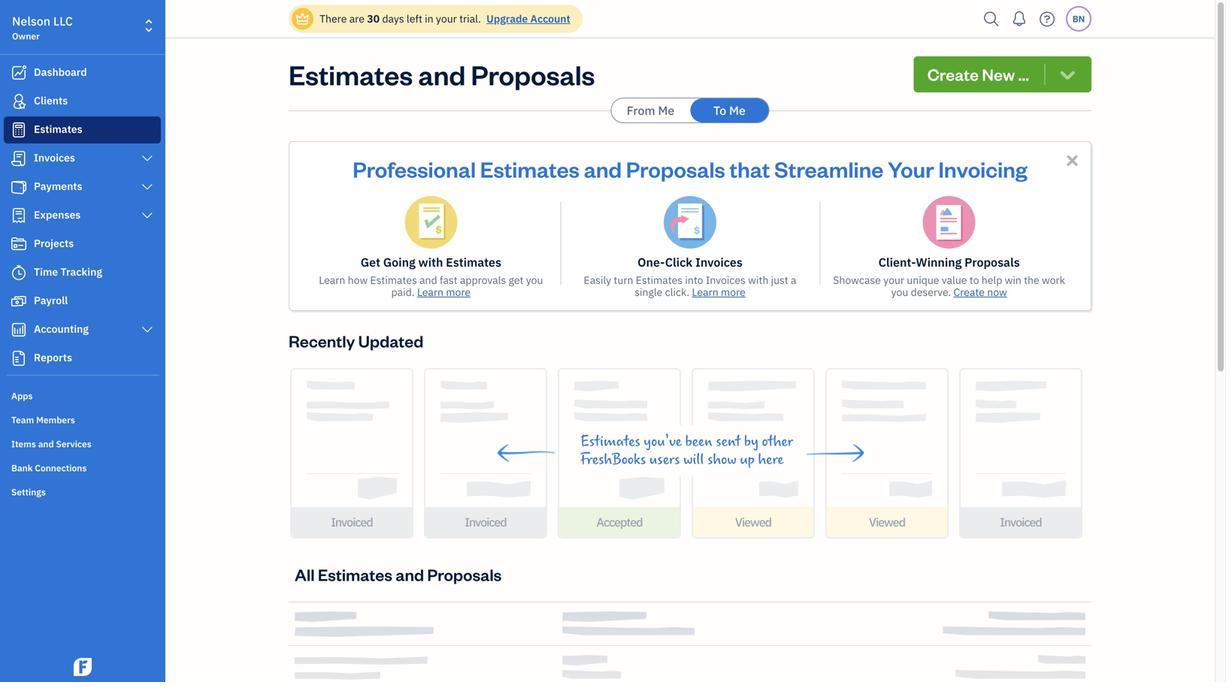 Task type: describe. For each thing, give the bounding box(es) containing it.
dashboard
[[34, 65, 87, 79]]

turn
[[614, 273, 634, 287]]

payroll link
[[4, 288, 161, 315]]

paid.
[[391, 285, 415, 299]]

…
[[1019, 64, 1030, 85]]

services
[[56, 438, 92, 451]]

learn more for with
[[417, 285, 471, 299]]

me for from me
[[658, 103, 675, 118]]

one-click invoices image
[[664, 196, 717, 249]]

expenses
[[34, 208, 81, 222]]

1 invoiced from the left
[[331, 515, 373, 531]]

accepted
[[597, 515, 643, 531]]

invoicing
[[939, 155, 1028, 183]]

accounting
[[34, 322, 89, 336]]

chevrondown image
[[1058, 64, 1078, 85]]

bn button
[[1066, 6, 1092, 32]]

how
[[348, 273, 368, 287]]

tracking
[[61, 265, 102, 279]]

single
[[635, 285, 663, 299]]

fast
[[440, 273, 458, 287]]

chevron large down image for expenses
[[140, 210, 154, 222]]

other
[[762, 434, 793, 451]]

3 invoiced from the left
[[1000, 515, 1042, 531]]

more for with
[[446, 285, 471, 299]]

settings link
[[4, 481, 161, 503]]

settings
[[11, 487, 46, 499]]

bank connections link
[[4, 457, 161, 479]]

chevron large down image
[[140, 153, 154, 165]]

just
[[771, 273, 789, 287]]

more for invoices
[[721, 285, 746, 299]]

bank connections
[[11, 463, 87, 475]]

all estimates and proposals
[[295, 564, 502, 586]]

there are 30 days left in your trial. upgrade account
[[320, 12, 571, 26]]

create new …
[[928, 64, 1030, 85]]

reports
[[34, 351, 72, 365]]

easily turn estimates into invoices with just a single click.
[[584, 273, 797, 299]]

estimates inside estimates you've been sent by other freshbooks users will show up here
[[581, 434, 641, 451]]

2 invoiced from the left
[[465, 515, 507, 531]]

search image
[[980, 8, 1004, 30]]

estimates and proposals
[[289, 56, 595, 92]]

owner
[[12, 30, 40, 42]]

learn how estimates and fast approvals get you paid.
[[319, 273, 543, 299]]

value
[[942, 273, 968, 287]]

nelson
[[12, 13, 50, 29]]

chevron large down image for accounting
[[140, 324, 154, 336]]

recently
[[289, 331, 355, 352]]

estimate image
[[10, 123, 28, 138]]

you inside showcase your unique value to help win the work you deserve.
[[892, 285, 909, 299]]

to
[[970, 273, 980, 287]]

the
[[1024, 273, 1040, 287]]

nelson llc owner
[[12, 13, 73, 42]]

estimates link
[[4, 117, 161, 144]]

been
[[686, 434, 713, 451]]

up
[[740, 452, 755, 469]]

recently updated
[[289, 331, 424, 352]]

me for to me
[[730, 103, 746, 118]]

clients link
[[4, 88, 161, 115]]

items and services link
[[4, 432, 161, 455]]

and inside learn how estimates and fast approvals get you paid.
[[420, 273, 437, 287]]

one-
[[638, 255, 665, 270]]

expense image
[[10, 208, 28, 223]]

sent
[[716, 434, 741, 451]]

get
[[509, 273, 524, 287]]

estimates inside main 'element'
[[34, 122, 82, 136]]

upgrade account link
[[484, 12, 571, 26]]

work
[[1042, 273, 1066, 287]]

apps link
[[4, 384, 161, 407]]

apps
[[11, 390, 33, 402]]

your
[[888, 155, 935, 183]]

get going with estimates
[[361, 255, 502, 270]]

help
[[982, 273, 1003, 287]]

items
[[11, 438, 36, 451]]

get going with estimates image
[[405, 196, 458, 249]]

a
[[791, 273, 797, 287]]

trial.
[[460, 12, 481, 26]]

learn for get going with estimates
[[417, 285, 444, 299]]

invoices inside the easily turn estimates into invoices with just a single click.
[[706, 273, 746, 287]]

you inside learn how estimates and fast approvals get you paid.
[[526, 273, 543, 287]]

invoices link
[[4, 145, 161, 172]]

create now
[[954, 285, 1008, 299]]

upgrade
[[487, 12, 528, 26]]

learn more for invoices
[[692, 285, 746, 299]]

going
[[383, 255, 416, 270]]

click.
[[665, 285, 690, 299]]

main element
[[0, 0, 203, 683]]

get
[[361, 255, 381, 270]]

llc
[[53, 13, 73, 29]]

1 vertical spatial invoices
[[696, 255, 743, 270]]

into
[[685, 273, 704, 287]]

your inside showcase your unique value to help win the work you deserve.
[[884, 273, 905, 287]]

items and services
[[11, 438, 92, 451]]

here
[[758, 452, 784, 469]]

reports link
[[4, 345, 161, 372]]

that
[[730, 155, 770, 183]]

estimates inside learn how estimates and fast approvals get you paid.
[[370, 273, 417, 287]]



Task type: locate. For each thing, give the bounding box(es) containing it.
chevron large down image
[[140, 181, 154, 193], [140, 210, 154, 222], [140, 324, 154, 336]]

0 horizontal spatial invoiced
[[331, 515, 373, 531]]

showcase
[[834, 273, 881, 287]]

1 viewed from the left
[[735, 515, 772, 531]]

days
[[382, 12, 404, 26]]

learn right paid.
[[417, 285, 444, 299]]

bank
[[11, 463, 33, 475]]

projects
[[34, 237, 74, 250]]

all
[[295, 564, 315, 586]]

3 chevron large down image from the top
[[140, 324, 154, 336]]

1 horizontal spatial you
[[892, 285, 909, 299]]

more down get going with estimates
[[446, 285, 471, 299]]

learn right click.
[[692, 285, 719, 299]]

your down "client-" at the right of the page
[[884, 273, 905, 287]]

dashboard link
[[4, 59, 161, 86]]

client-winning proposals
[[879, 255, 1020, 270]]

learn
[[319, 273, 345, 287], [417, 285, 444, 299], [692, 285, 719, 299]]

0 horizontal spatial your
[[436, 12, 457, 26]]

expenses link
[[4, 202, 161, 229]]

there
[[320, 12, 347, 26]]

chevron large down image inside expenses link
[[140, 210, 154, 222]]

by
[[744, 434, 759, 451]]

1 horizontal spatial your
[[884, 273, 905, 287]]

and inside main 'element'
[[38, 438, 54, 451]]

chevron large down image inside payments link
[[140, 181, 154, 193]]

create for create now
[[954, 285, 985, 299]]

1 more from the left
[[446, 285, 471, 299]]

1 horizontal spatial learn
[[417, 285, 444, 299]]

freshbooks image
[[71, 659, 95, 677]]

users
[[650, 452, 680, 469]]

create
[[928, 64, 979, 85], [954, 285, 985, 299]]

me
[[658, 103, 675, 118], [730, 103, 746, 118]]

connections
[[35, 463, 87, 475]]

invoiced
[[331, 515, 373, 531], [465, 515, 507, 531], [1000, 515, 1042, 531]]

chart image
[[10, 323, 28, 338]]

learn inside learn how estimates and fast approvals get you paid.
[[319, 273, 345, 287]]

client-
[[879, 255, 916, 270]]

0 vertical spatial with
[[419, 255, 443, 270]]

with
[[419, 255, 443, 270], [748, 273, 769, 287]]

easily
[[584, 273, 612, 287]]

you down "client-" at the right of the page
[[892, 285, 909, 299]]

invoices up the payments
[[34, 151, 75, 165]]

unique
[[907, 273, 940, 287]]

from me link
[[612, 99, 690, 123]]

clients
[[34, 94, 68, 108]]

team members link
[[4, 408, 161, 431]]

payment image
[[10, 180, 28, 195]]

winning
[[916, 255, 962, 270]]

me right from
[[658, 103, 675, 118]]

1 horizontal spatial invoiced
[[465, 515, 507, 531]]

1 chevron large down image from the top
[[140, 181, 154, 193]]

0 vertical spatial invoices
[[34, 151, 75, 165]]

2 chevron large down image from the top
[[140, 210, 154, 222]]

time tracking
[[34, 265, 102, 279]]

payments
[[34, 179, 82, 193]]

1 horizontal spatial learn more
[[692, 285, 746, 299]]

will
[[684, 452, 704, 469]]

dashboard image
[[10, 65, 28, 80]]

1 horizontal spatial me
[[730, 103, 746, 118]]

in
[[425, 12, 434, 26]]

2 more from the left
[[721, 285, 746, 299]]

0 vertical spatial your
[[436, 12, 457, 26]]

1 vertical spatial your
[[884, 273, 905, 287]]

with inside the easily turn estimates into invoices with just a single click.
[[748, 273, 769, 287]]

0 horizontal spatial learn
[[319, 273, 345, 287]]

time tracking link
[[4, 259, 161, 287]]

with left just
[[748, 273, 769, 287]]

team
[[11, 414, 34, 426]]

create for create new …
[[928, 64, 979, 85]]

0 horizontal spatial with
[[419, 255, 443, 270]]

are
[[349, 12, 365, 26]]

invoices up the into
[[696, 255, 743, 270]]

and
[[418, 56, 466, 92], [584, 155, 622, 183], [420, 273, 437, 287], [38, 438, 54, 451], [396, 564, 424, 586]]

estimates you've been sent by other freshbooks users will show up here
[[581, 434, 793, 469]]

1 vertical spatial create
[[954, 285, 985, 299]]

account
[[531, 12, 571, 26]]

1 me from the left
[[658, 103, 675, 118]]

you
[[526, 273, 543, 287], [892, 285, 909, 299]]

to
[[714, 103, 727, 118]]

streamline
[[775, 155, 884, 183]]

30
[[367, 12, 380, 26]]

click
[[665, 255, 693, 270]]

close image
[[1064, 152, 1082, 169]]

client image
[[10, 94, 28, 109]]

me right to
[[730, 103, 746, 118]]

2 viewed from the left
[[869, 515, 906, 531]]

left
[[407, 12, 423, 26]]

with up learn how estimates and fast approvals get you paid.
[[419, 255, 443, 270]]

1 learn more from the left
[[417, 285, 471, 299]]

money image
[[10, 294, 28, 309]]

timer image
[[10, 265, 28, 281]]

from
[[627, 103, 656, 118]]

more
[[446, 285, 471, 299], [721, 285, 746, 299]]

win
[[1005, 273, 1022, 287]]

you right get
[[526, 273, 543, 287]]

projects link
[[4, 231, 161, 258]]

invoices
[[34, 151, 75, 165], [696, 255, 743, 270], [706, 273, 746, 287]]

1 horizontal spatial with
[[748, 273, 769, 287]]

2 vertical spatial invoices
[[706, 273, 746, 287]]

1 horizontal spatial more
[[721, 285, 746, 299]]

project image
[[10, 237, 28, 252]]

client-winning proposals image
[[923, 196, 976, 249]]

1 horizontal spatial viewed
[[869, 515, 906, 531]]

time
[[34, 265, 58, 279]]

from me
[[627, 103, 675, 118]]

approvals
[[460, 273, 506, 287]]

0 horizontal spatial learn more
[[417, 285, 471, 299]]

2 vertical spatial chevron large down image
[[140, 324, 154, 336]]

0 horizontal spatial viewed
[[735, 515, 772, 531]]

estimates inside the easily turn estimates into invoices with just a single click.
[[636, 273, 683, 287]]

learn left the how
[[319, 273, 345, 287]]

crown image
[[295, 11, 311, 27]]

0 horizontal spatial more
[[446, 285, 471, 299]]

chevron large down image for payments
[[140, 181, 154, 193]]

updated
[[358, 331, 424, 352]]

learn more down "one-click invoices"
[[692, 285, 746, 299]]

invoice image
[[10, 151, 28, 166]]

report image
[[10, 351, 28, 366]]

2 me from the left
[[730, 103, 746, 118]]

2 learn more from the left
[[692, 285, 746, 299]]

0 vertical spatial create
[[928, 64, 979, 85]]

now
[[988, 285, 1008, 299]]

1 vertical spatial chevron large down image
[[140, 210, 154, 222]]

to me link
[[691, 99, 769, 123]]

learn for one-click invoices
[[692, 285, 719, 299]]

create inside dropdown button
[[928, 64, 979, 85]]

learn more down get going with estimates
[[417, 285, 471, 299]]

create new … button
[[914, 56, 1092, 93]]

0 horizontal spatial you
[[526, 273, 543, 287]]

team members
[[11, 414, 75, 426]]

professional
[[353, 155, 476, 183]]

freshbooks
[[581, 452, 646, 469]]

one-click invoices
[[638, 255, 743, 270]]

invoices inside main 'element'
[[34, 151, 75, 165]]

1 vertical spatial with
[[748, 273, 769, 287]]

your right the in
[[436, 12, 457, 26]]

showcase your unique value to help win the work you deserve.
[[834, 273, 1066, 299]]

more right the into
[[721, 285, 746, 299]]

payroll
[[34, 294, 68, 308]]

2 horizontal spatial invoiced
[[1000, 515, 1042, 531]]

deserve.
[[911, 285, 952, 299]]

show
[[708, 452, 737, 469]]

invoices right the into
[[706, 273, 746, 287]]

estimates
[[289, 56, 413, 92], [34, 122, 82, 136], [480, 155, 580, 183], [446, 255, 502, 270], [370, 273, 417, 287], [636, 273, 683, 287], [581, 434, 641, 451], [318, 564, 393, 586]]

your
[[436, 12, 457, 26], [884, 273, 905, 287]]

notifications image
[[1008, 4, 1032, 34]]

0 horizontal spatial me
[[658, 103, 675, 118]]

go to help image
[[1036, 8, 1060, 30]]

2 horizontal spatial learn
[[692, 285, 719, 299]]

0 vertical spatial chevron large down image
[[140, 181, 154, 193]]

professional estimates and proposals that streamline your invoicing
[[353, 155, 1028, 183]]



Task type: vqa. For each thing, say whether or not it's contained in the screenshot.


